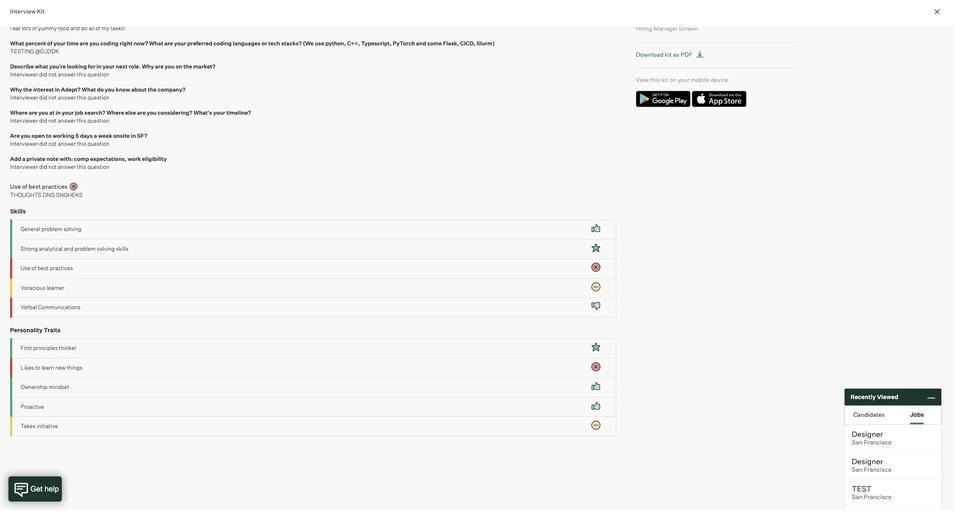 Task type: vqa. For each thing, say whether or not it's contained in the screenshot.
second 'DESIGNER' from the bottom
yes



Task type: describe. For each thing, give the bounding box(es) containing it.
screen
[[679, 25, 698, 32]]

0 vertical spatial and
[[70, 25, 80, 32]]

0 horizontal spatial do
[[81, 25, 87, 32]]

describe
[[10, 63, 34, 70]]

about
[[131, 86, 147, 93]]

personality
[[10, 327, 43, 334]]

1 designer from the top
[[852, 430, 883, 439]]

likes
[[21, 365, 34, 371]]

your inside describe what you're looking for in your next role. why are you on the market? interviewer did not answer this question
[[103, 63, 115, 70]]

thoughts dng sngheks
[[10, 192, 83, 198]]

1 coding from the left
[[100, 40, 118, 47]]

as
[[673, 51, 679, 58]]

device
[[710, 76, 728, 83]]

sngheks
[[56, 192, 83, 198]]

open
[[32, 132, 45, 139]]

tab list containing candidates
[[845, 407, 941, 425]]

san inside the test san francisco
[[852, 494, 863, 502]]

some
[[427, 40, 442, 47]]

role.
[[129, 63, 141, 70]]

are
[[10, 132, 20, 139]]

where are you at in your job search? where else are you considering? what's your timeline? interviewer did not answer this question
[[10, 109, 251, 124]]

kit
[[37, 8, 45, 15]]

2 coding from the left
[[213, 40, 232, 47]]

next
[[116, 63, 128, 70]]

close image
[[932, 7, 942, 17]]

2 francisco from the top
[[864, 467, 892, 474]]

question inside the "why the interest in adept? what do you know about the company? interviewer did not answer this question"
[[88, 94, 109, 101]]

use for the middle definitely not icon
[[21, 265, 30, 272]]

2 vertical spatial and
[[64, 246, 73, 252]]

2 designer from the top
[[852, 457, 883, 467]]

your left preferred
[[174, 40, 186, 47]]

flask,
[[443, 40, 459, 47]]

question inside where are you at in your job search? where else are you considering? what's your timeline? interviewer did not answer this question
[[88, 117, 109, 124]]

mixed image
[[591, 421, 601, 431]]

jobs
[[910, 411, 924, 419]]

strong
[[21, 246, 38, 252]]

interview
[[10, 8, 36, 15]]

your left mobile
[[678, 76, 690, 83]]

this inside describe what you're looking for in your next role. why are you on the market? interviewer did not answer this question
[[77, 71, 86, 78]]

thinker
[[59, 345, 77, 352]]

in inside where are you at in your job search? where else are you considering? what's your timeline? interviewer did not answer this question
[[56, 109, 61, 116]]

principles
[[33, 345, 58, 352]]

what's
[[194, 109, 212, 116]]

use
[[315, 40, 324, 47]]

2 horizontal spatial what
[[149, 40, 163, 47]]

mindset
[[49, 384, 69, 391]]

yummy
[[38, 25, 57, 32]]

what percent of your time are you coding right now? what are your preferred coding languages or tech stacks? (we use python, c++, typescript, pytorch and some flask, cicd, slurm) testing @djddk
[[10, 40, 495, 55]]

of inside what percent of your time are you coding right now? what are your preferred coding languages or tech stacks? (we use python, c++, typescript, pytorch and some flask, cicd, slurm) testing @djddk
[[47, 40, 52, 47]]

adept?
[[61, 86, 81, 93]]

use for the topmost definitely not icon
[[10, 183, 21, 190]]

of up voracious
[[32, 265, 36, 272]]

why inside the "why the interest in adept? what do you know about the company? interviewer did not answer this question"
[[10, 86, 22, 93]]

my
[[102, 25, 109, 32]]

this inside are you open to working 5 days a week onsite in sf? interviewer did not answer this question
[[77, 141, 86, 147]]

are right else on the top of page
[[137, 109, 146, 116]]

francisco inside the test san francisco
[[864, 494, 892, 502]]

a inside are you open to working 5 days a week onsite in sf? interviewer did not answer this question
[[94, 132, 97, 139]]

2 san from the top
[[852, 467, 863, 474]]

cicd,
[[460, 40, 475, 47]]

practices for the middle definitely not icon
[[50, 265, 73, 272]]

communications
[[38, 304, 80, 311]]

lots
[[22, 25, 31, 32]]

initiative
[[37, 423, 58, 430]]

to inside are you open to working 5 days a week onsite in sf? interviewer did not answer this question
[[46, 132, 51, 139]]

not inside are you open to working 5 days a week onsite in sf? interviewer did not answer this question
[[48, 141, 57, 147]]

verbal communications
[[21, 304, 80, 311]]

why inside describe what you're looking for in your next role. why are you on the market? interviewer did not answer this question
[[142, 63, 154, 70]]

are inside describe what you're looking for in your next role. why are you on the market? interviewer did not answer this question
[[155, 63, 164, 70]]

else
[[125, 109, 136, 116]]

download kit as pdf link
[[636, 49, 706, 60]]

slurm)
[[476, 40, 495, 47]]

your left job
[[62, 109, 74, 116]]

learner
[[47, 285, 64, 291]]

0 horizontal spatial to
[[35, 365, 40, 371]]

hiring manager screen
[[636, 25, 698, 32]]

are left at
[[29, 109, 37, 116]]

add a private note with: comp expectations, work eligibility interviewer did not answer this question
[[10, 156, 167, 170]]

you're
[[49, 63, 66, 70]]

your right what's
[[213, 109, 225, 116]]

not inside describe what you're looking for in your next role. why are you on the market? interviewer did not answer this question
[[48, 71, 57, 78]]

search?
[[84, 109, 105, 116]]

things
[[67, 365, 82, 371]]

did inside the "why the interest in adept? what do you know about the company? interviewer did not answer this question"
[[39, 94, 47, 101]]

likes to learn new things
[[21, 365, 82, 371]]

1 horizontal spatial the
[[148, 86, 157, 93]]

percent
[[25, 40, 46, 47]]

2 designer san francisco from the top
[[852, 457, 892, 474]]

looking
[[67, 63, 87, 70]]

time
[[67, 40, 79, 47]]

download kit as pdf
[[636, 51, 692, 58]]

0 vertical spatial definitely not image
[[69, 182, 78, 191]]

interviewer inside where are you at in your job search? where else are you considering? what's your timeline? interviewer did not answer this question
[[10, 117, 38, 124]]

use of best practices for the middle definitely not icon
[[21, 265, 73, 272]]

do inside the "why the interest in adept? what do you know about the company? interviewer did not answer this question"
[[97, 86, 104, 93]]

pdf
[[681, 51, 692, 58]]

onsite
[[113, 132, 130, 139]]

answer inside describe what you're looking for in your next role. why are you on the market? interviewer did not answer this question
[[58, 71, 76, 78]]

private
[[27, 156, 45, 162]]

did inside are you open to working 5 days a week onsite in sf? interviewer did not answer this question
[[39, 141, 47, 147]]

view
[[636, 76, 649, 83]]

all
[[89, 25, 94, 32]]

work
[[128, 156, 141, 162]]

manager
[[654, 25, 678, 32]]

job
[[75, 109, 83, 116]]

you inside describe what you're looking for in your next role. why are you on the market? interviewer did not answer this question
[[165, 63, 174, 70]]

mixed image
[[591, 282, 601, 292]]

ownership mindset
[[21, 384, 69, 391]]

in inside the "why the interest in adept? what do you know about the company? interviewer did not answer this question"
[[55, 86, 60, 93]]

you inside the "why the interest in adept? what do you know about the company? interviewer did not answer this question"
[[105, 86, 115, 93]]

know
[[116, 86, 130, 93]]

first principles thinker
[[21, 345, 77, 352]]

takes initiative
[[21, 423, 58, 430]]

days
[[80, 132, 93, 139]]

recently viewed
[[851, 394, 898, 401]]

typescript,
[[361, 40, 392, 47]]

traits
[[44, 327, 60, 334]]

now?
[[134, 40, 148, 47]]

what
[[35, 63, 48, 70]]

1 where from the left
[[10, 109, 28, 116]]

at
[[49, 109, 55, 116]]

question inside describe what you're looking for in your next role. why are you on the market? interviewer did not answer this question
[[88, 71, 109, 78]]

you right else on the top of page
[[147, 109, 157, 116]]

market?
[[193, 63, 215, 70]]

1 vertical spatial kit
[[662, 76, 668, 83]]

in inside describe what you're looking for in your next role. why are you on the market? interviewer did not answer this question
[[97, 63, 101, 70]]

recently
[[851, 394, 876, 401]]

tech
[[268, 40, 280, 47]]



Task type: locate. For each thing, give the bounding box(es) containing it.
problem right analytical
[[75, 246, 96, 252]]

interviewer down the describe
[[10, 71, 38, 78]]

0 horizontal spatial the
[[23, 86, 32, 93]]

definitely not image
[[69, 182, 78, 191], [591, 263, 601, 273], [591, 362, 601, 372]]

0 vertical spatial practices
[[42, 183, 68, 190]]

0 vertical spatial a
[[94, 132, 97, 139]]

sf?
[[137, 132, 147, 139]]

kit
[[665, 51, 672, 58], [662, 76, 668, 83]]

1 vertical spatial to
[[35, 365, 40, 371]]

0 vertical spatial why
[[142, 63, 154, 70]]

designer san francisco up test
[[852, 457, 892, 474]]

practices for the topmost definitely not icon
[[42, 183, 68, 190]]

best up voracious learner
[[38, 265, 49, 272]]

you inside are you open to working 5 days a week onsite in sf? interviewer did not answer this question
[[21, 132, 30, 139]]

on up company?
[[176, 63, 182, 70]]

1 vertical spatial on
[[670, 76, 676, 83]]

a inside add a private note with: comp expectations, work eligibility interviewer did not answer this question
[[22, 156, 25, 162]]

0 horizontal spatial on
[[176, 63, 182, 70]]

use of best practices for the topmost definitely not icon
[[10, 183, 68, 190]]

comp
[[74, 156, 89, 162]]

in left sf?
[[131, 132, 136, 139]]

personality traits
[[10, 327, 60, 334]]

1 vertical spatial solving
[[97, 246, 115, 252]]

3 question from the top
[[88, 117, 109, 124]]

5
[[75, 132, 79, 139]]

languages
[[233, 40, 261, 47]]

2 where from the left
[[107, 109, 124, 116]]

yes image for proactive
[[591, 401, 601, 411]]

do left all
[[81, 25, 87, 32]]

1 question from the top
[[88, 71, 109, 78]]

what inside the "why the interest in adept? what do you know about the company? interviewer did not answer this question"
[[82, 86, 96, 93]]

1 answer from the top
[[58, 71, 76, 78]]

question inside are you open to working 5 days a week onsite in sf? interviewer did not answer this question
[[88, 141, 109, 147]]

use up the thoughts
[[10, 183, 21, 190]]

of up the thoughts
[[22, 183, 27, 190]]

company?
[[158, 86, 186, 93]]

5 question from the top
[[88, 164, 109, 170]]

where left else on the top of page
[[107, 109, 124, 116]]

considering?
[[158, 109, 192, 116]]

learn
[[42, 365, 54, 371]]

interest
[[33, 86, 54, 93]]

coding right preferred
[[213, 40, 232, 47]]

why right the role.
[[142, 63, 154, 70]]

yes image
[[591, 382, 601, 392], [591, 401, 601, 411]]

0 vertical spatial problem
[[41, 226, 62, 233]]

and right analytical
[[64, 246, 73, 252]]

0 horizontal spatial why
[[10, 86, 22, 93]]

0 vertical spatial solving
[[64, 226, 81, 233]]

on inside describe what you're looking for in your next role. why are you on the market? interviewer did not answer this question
[[176, 63, 182, 70]]

interviewer down add
[[10, 164, 38, 170]]

1 designer san francisco from the top
[[852, 430, 892, 447]]

strong yes image
[[591, 243, 601, 253]]

2 horizontal spatial the
[[183, 63, 192, 70]]

testing
[[10, 48, 34, 55]]

week
[[98, 132, 112, 139]]

1 vertical spatial problem
[[75, 246, 96, 252]]

expectations,
[[90, 156, 126, 162]]

are right the role.
[[155, 63, 164, 70]]

tasks!
[[110, 25, 125, 32]]

skills
[[116, 246, 129, 252]]

2 interviewer from the top
[[10, 94, 38, 101]]

not inside add a private note with: comp expectations, work eligibility interviewer did not answer this question
[[48, 164, 57, 170]]

test san francisco
[[852, 485, 892, 502]]

0 horizontal spatial a
[[22, 156, 25, 162]]

this down job
[[77, 117, 86, 124]]

you left at
[[38, 109, 48, 116]]

4 question from the top
[[88, 141, 109, 147]]

3 did from the top
[[39, 117, 47, 124]]

voracious learner
[[21, 285, 64, 291]]

of right the lots
[[32, 25, 37, 32]]

answer down job
[[58, 117, 76, 124]]

this down 5
[[77, 141, 86, 147]]

1 horizontal spatial to
[[46, 132, 51, 139]]

2 did from the top
[[39, 94, 47, 101]]

you down all
[[89, 40, 99, 47]]

solving left the skills
[[97, 246, 115, 252]]

hiring
[[636, 25, 652, 32]]

you up company?
[[165, 63, 174, 70]]

5 not from the top
[[48, 164, 57, 170]]

4 interviewer from the top
[[10, 141, 38, 147]]

1 horizontal spatial a
[[94, 132, 97, 139]]

best up the thoughts
[[29, 183, 41, 190]]

interviewer up are
[[10, 117, 38, 124]]

preferred
[[187, 40, 212, 47]]

1 vertical spatial do
[[97, 86, 104, 93]]

describe what you're looking for in your next role. why are you on the market? interviewer did not answer this question
[[10, 63, 215, 78]]

1 did from the top
[[39, 71, 47, 78]]

to
[[46, 132, 51, 139], [35, 365, 40, 371]]

not inside where are you at in your job search? where else are you considering? what's your timeline? interviewer did not answer this question
[[48, 117, 57, 124]]

answer down adept?
[[58, 94, 76, 101]]

1 vertical spatial designer san francisco
[[852, 457, 892, 474]]

are right time
[[80, 40, 88, 47]]

problem up analytical
[[41, 226, 62, 233]]

5 did from the top
[[39, 164, 47, 170]]

this inside where are you at in your job search? where else are you considering? what's your timeline? interviewer did not answer this question
[[77, 117, 86, 124]]

1 horizontal spatial do
[[97, 86, 104, 93]]

0 vertical spatial designer san francisco
[[852, 430, 892, 447]]

use down strong
[[21, 265, 30, 272]]

0 horizontal spatial problem
[[41, 226, 62, 233]]

0 vertical spatial best
[[29, 183, 41, 190]]

designer up test
[[852, 457, 883, 467]]

eligibility
[[142, 156, 167, 162]]

you left know
[[105, 86, 115, 93]]

ownership
[[21, 384, 48, 391]]

thoughts
[[10, 192, 42, 198]]

interviewer inside the "why the interest in adept? what do you know about the company? interviewer did not answer this question"
[[10, 94, 38, 101]]

(we
[[303, 40, 314, 47]]

tab list
[[845, 407, 941, 425]]

kit left as
[[665, 51, 672, 58]]

the inside describe what you're looking for in your next role. why are you on the market? interviewer did not answer this question
[[183, 63, 192, 70]]

yes image for ownership mindset
[[591, 382, 601, 392]]

no image
[[591, 302, 601, 312]]

2 question from the top
[[88, 94, 109, 101]]

0 vertical spatial kit
[[665, 51, 672, 58]]

this
[[77, 71, 86, 78], [650, 76, 660, 83], [77, 94, 86, 101], [77, 117, 86, 124], [77, 141, 86, 147], [77, 164, 86, 170]]

0 vertical spatial francisco
[[864, 439, 892, 447]]

0 horizontal spatial where
[[10, 109, 28, 116]]

5 interviewer from the top
[[10, 164, 38, 170]]

add
[[10, 156, 21, 162]]

1 horizontal spatial where
[[107, 109, 124, 116]]

1 horizontal spatial solving
[[97, 246, 115, 252]]

3 answer from the top
[[58, 117, 76, 124]]

answer down you're
[[58, 71, 76, 78]]

did down interest
[[39, 94, 47, 101]]

0 horizontal spatial what
[[10, 40, 24, 47]]

answer inside add a private note with: comp expectations, work eligibility interviewer did not answer this question
[[58, 164, 76, 170]]

1 vertical spatial a
[[22, 156, 25, 162]]

2 vertical spatial francisco
[[864, 494, 892, 502]]

of up @djddk
[[47, 40, 52, 47]]

1 interviewer from the top
[[10, 71, 38, 78]]

eat
[[13, 25, 21, 32]]

yes image
[[591, 223, 601, 234]]

did inside add a private note with: comp expectations, work eligibility interviewer did not answer this question
[[39, 164, 47, 170]]

food
[[58, 25, 69, 32]]

definitely not image down strong yes image
[[591, 362, 601, 372]]

stacks?
[[281, 40, 302, 47]]

2 not from the top
[[48, 94, 57, 101]]

why
[[142, 63, 154, 70], [10, 86, 22, 93]]

and left some
[[416, 40, 426, 47]]

you inside what percent of your time are you coding right now? what are your preferred coding languages or tech stacks? (we use python, c++, typescript, pytorch and some flask, cicd, slurm) testing @djddk
[[89, 40, 99, 47]]

1 not from the top
[[48, 71, 57, 78]]

note
[[47, 156, 58, 162]]

0 vertical spatial use
[[10, 183, 21, 190]]

designer down candidates
[[852, 430, 883, 439]]

c++,
[[347, 40, 360, 47]]

interviewer inside are you open to working 5 days a week onsite in sf? interviewer did not answer this question
[[10, 141, 38, 147]]

this down adept?
[[77, 94, 86, 101]]

use of best practices up "thoughts dng sngheks"
[[10, 183, 68, 190]]

your
[[53, 40, 65, 47], [174, 40, 186, 47], [103, 63, 115, 70], [678, 76, 690, 83], [62, 109, 74, 116], [213, 109, 225, 116]]

1 vertical spatial use
[[21, 265, 30, 272]]

proactive
[[21, 404, 44, 411]]

in inside are you open to working 5 days a week onsite in sf? interviewer did not answer this question
[[131, 132, 136, 139]]

and right food
[[70, 25, 80, 32]]

0 vertical spatial on
[[176, 63, 182, 70]]

1 vertical spatial and
[[416, 40, 426, 47]]

coding down my
[[100, 40, 118, 47]]

1 vertical spatial francisco
[[864, 467, 892, 474]]

practices up dng
[[42, 183, 68, 190]]

this inside add a private note with: comp expectations, work eligibility interviewer did not answer this question
[[77, 164, 86, 170]]

1 horizontal spatial problem
[[75, 246, 96, 252]]

1 horizontal spatial what
[[82, 86, 96, 93]]

question inside add a private note with: comp expectations, work eligibility interviewer did not answer this question
[[88, 164, 109, 170]]

not inside the "why the interest in adept? what do you know about the company? interviewer did not answer this question"
[[48, 94, 57, 101]]

i eat lots of yummy food and do all of my tasks!
[[10, 25, 125, 32]]

not down the note
[[48, 164, 57, 170]]

a right add
[[22, 156, 25, 162]]

coding
[[100, 40, 118, 47], [213, 40, 232, 47]]

1 horizontal spatial why
[[142, 63, 154, 70]]

solving up strong analytical and problem solving skills
[[64, 226, 81, 233]]

1 vertical spatial yes image
[[591, 401, 601, 411]]

2 answer from the top
[[58, 94, 76, 101]]

designer san francisco down candidates
[[852, 430, 892, 447]]

2 yes image from the top
[[591, 401, 601, 411]]

to right open
[[46, 132, 51, 139]]

1 san from the top
[[852, 439, 863, 447]]

the right the about
[[148, 86, 157, 93]]

5 answer from the top
[[58, 164, 76, 170]]

0 horizontal spatial solving
[[64, 226, 81, 233]]

san
[[852, 439, 863, 447], [852, 467, 863, 474], [852, 494, 863, 502]]

on down download kit as pdf "link"
[[670, 76, 676, 83]]

3 not from the top
[[48, 117, 57, 124]]

answer inside are you open to working 5 days a week onsite in sf? interviewer did not answer this question
[[58, 141, 76, 147]]

not down interest
[[48, 94, 57, 101]]

what up testing
[[10, 40, 24, 47]]

answer inside the "why the interest in adept? what do you know about the company? interviewer did not answer this question"
[[58, 94, 76, 101]]

this down looking
[[77, 71, 86, 78]]

strong yes image
[[591, 343, 601, 353]]

for
[[88, 63, 95, 70]]

your left "next"
[[103, 63, 115, 70]]

@djddk
[[35, 48, 59, 55]]

1 vertical spatial best
[[38, 265, 49, 272]]

answer down working
[[58, 141, 76, 147]]

practices
[[42, 183, 68, 190], [50, 265, 73, 272]]

answer
[[58, 71, 76, 78], [58, 94, 76, 101], [58, 117, 76, 124], [58, 141, 76, 147], [58, 164, 76, 170]]

francisco
[[864, 439, 892, 447], [864, 467, 892, 474], [864, 494, 892, 502]]

solving
[[64, 226, 81, 233], [97, 246, 115, 252]]

this down comp
[[77, 164, 86, 170]]

or
[[262, 40, 267, 47]]

are
[[80, 40, 88, 47], [164, 40, 173, 47], [155, 63, 164, 70], [29, 109, 37, 116], [137, 109, 146, 116]]

you
[[89, 40, 99, 47], [165, 63, 174, 70], [105, 86, 115, 93], [38, 109, 48, 116], [147, 109, 157, 116], [21, 132, 30, 139]]

1 horizontal spatial on
[[670, 76, 676, 83]]

what right now?
[[149, 40, 163, 47]]

definitely not image up sngheks
[[69, 182, 78, 191]]

1 vertical spatial why
[[10, 86, 22, 93]]

voracious
[[21, 285, 46, 291]]

interviewer down are
[[10, 141, 38, 147]]

0 vertical spatial san
[[852, 439, 863, 447]]

question down week
[[88, 141, 109, 147]]

on
[[176, 63, 182, 70], [670, 76, 676, 83]]

question
[[88, 71, 109, 78], [88, 94, 109, 101], [88, 117, 109, 124], [88, 141, 109, 147], [88, 164, 109, 170]]

0 horizontal spatial coding
[[100, 40, 118, 47]]

are right now?
[[164, 40, 173, 47]]

1 vertical spatial practices
[[50, 265, 73, 272]]

the left market?
[[183, 63, 192, 70]]

question down expectations,
[[88, 164, 109, 170]]

where up are
[[10, 109, 28, 116]]

4 answer from the top
[[58, 141, 76, 147]]

verbal
[[21, 304, 37, 311]]

designer
[[852, 430, 883, 439], [852, 457, 883, 467]]

3 interviewer from the top
[[10, 117, 38, 124]]

do left know
[[97, 86, 104, 93]]

0 vertical spatial to
[[46, 132, 51, 139]]

3 francisco from the top
[[864, 494, 892, 502]]

right
[[120, 40, 132, 47]]

this right 'view' at the top right of page
[[650, 76, 660, 83]]

of right all
[[96, 25, 100, 32]]

0 vertical spatial designer
[[852, 430, 883, 439]]

of
[[32, 25, 37, 32], [96, 25, 100, 32], [47, 40, 52, 47], [22, 183, 27, 190], [32, 265, 36, 272]]

general
[[21, 226, 40, 233]]

not down you're
[[48, 71, 57, 78]]

1 vertical spatial definitely not image
[[591, 263, 601, 273]]

question down search?
[[88, 117, 109, 124]]

definitely not image up mixed image
[[591, 263, 601, 273]]

mobile
[[691, 76, 709, 83]]

1 vertical spatial use of best practices
[[21, 265, 73, 272]]

where
[[10, 109, 28, 116], [107, 109, 124, 116]]

a right days
[[94, 132, 97, 139]]

you right are
[[21, 132, 30, 139]]

in left adept?
[[55, 86, 60, 93]]

2 vertical spatial definitely not image
[[591, 362, 601, 372]]

answer inside where are you at in your job search? where else are you considering? what's your timeline? interviewer did not answer this question
[[58, 117, 76, 124]]

1 horizontal spatial coding
[[213, 40, 232, 47]]

not
[[48, 71, 57, 78], [48, 94, 57, 101], [48, 117, 57, 124], [48, 141, 57, 147], [48, 164, 57, 170]]

i
[[10, 25, 12, 32]]

with:
[[60, 156, 73, 162]]

4 did from the top
[[39, 141, 47, 147]]

takes
[[21, 423, 35, 430]]

question up search?
[[88, 94, 109, 101]]

interviewer inside add a private note with: comp expectations, work eligibility interviewer did not answer this question
[[10, 164, 38, 170]]

did inside describe what you're looking for in your next role. why are you on the market? interviewer did not answer this question
[[39, 71, 47, 78]]

1 francisco from the top
[[864, 439, 892, 447]]

to left the learn
[[35, 365, 40, 371]]

practices up learner on the bottom of the page
[[50, 265, 73, 272]]

did down open
[[39, 141, 47, 147]]

the left interest
[[23, 86, 32, 93]]

2 vertical spatial san
[[852, 494, 863, 502]]

4 not from the top
[[48, 141, 57, 147]]

not down at
[[48, 117, 57, 124]]

1 vertical spatial san
[[852, 467, 863, 474]]

1 vertical spatial designer
[[852, 457, 883, 467]]

did down 'private'
[[39, 164, 47, 170]]

use of best practices down analytical
[[21, 265, 73, 272]]

did down what
[[39, 71, 47, 78]]

interviewer down interest
[[10, 94, 38, 101]]

why down the describe
[[10, 86, 22, 93]]

3 san from the top
[[852, 494, 863, 502]]

in right for
[[97, 63, 101, 70]]

why the interest in adept? what do you know about the company? interviewer did not answer this question
[[10, 86, 186, 101]]

kit right 'view' at the top right of page
[[662, 76, 668, 83]]

are you open to working 5 days a week onsite in sf? interviewer did not answer this question
[[10, 132, 147, 147]]

did
[[39, 71, 47, 78], [39, 94, 47, 101], [39, 117, 47, 124], [39, 141, 47, 147], [39, 164, 47, 170]]

test
[[852, 485, 872, 494]]

your left time
[[53, 40, 65, 47]]

kit inside "link"
[[665, 51, 672, 58]]

new
[[55, 365, 65, 371]]

0 vertical spatial use of best practices
[[10, 183, 68, 190]]

not down working
[[48, 141, 57, 147]]

did inside where are you at in your job search? where else are you considering? what's your timeline? interviewer did not answer this question
[[39, 117, 47, 124]]

0 vertical spatial yes image
[[591, 382, 601, 392]]

strong analytical and problem solving skills
[[21, 246, 129, 252]]

and inside what percent of your time are you coding right now? what are your preferred coding languages or tech stacks? (we use python, c++, typescript, pytorch and some flask, cicd, slurm) testing @djddk
[[416, 40, 426, 47]]

answer down with:
[[58, 164, 76, 170]]

designer san francisco
[[852, 430, 892, 447], [852, 457, 892, 474]]

in right at
[[56, 109, 61, 116]]

question down for
[[88, 71, 109, 78]]

did up open
[[39, 117, 47, 124]]

interviewer inside describe what you're looking for in your next role. why are you on the market? interviewer did not answer this question
[[10, 71, 38, 78]]

0 vertical spatial do
[[81, 25, 87, 32]]

download
[[636, 51, 664, 58]]

this inside the "why the interest in adept? what do you know about the company? interviewer did not answer this question"
[[77, 94, 86, 101]]

1 yes image from the top
[[591, 382, 601, 392]]



